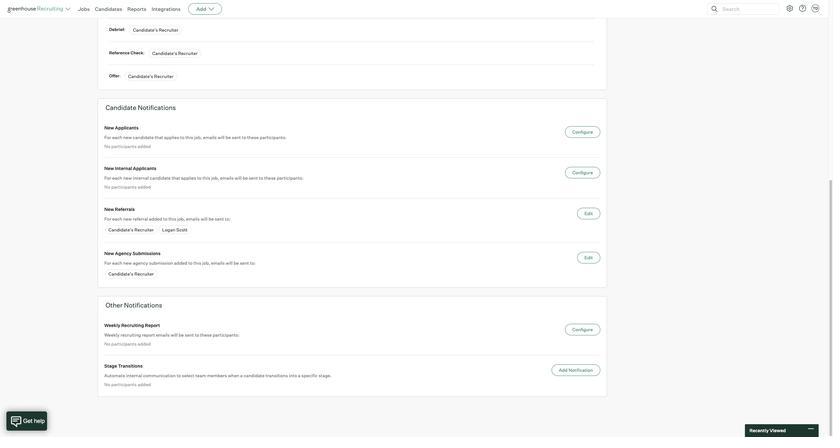 Task type: locate. For each thing, give the bounding box(es) containing it.
4 no participants added from the top
[[104, 383, 151, 388]]

2 new from the top
[[104, 166, 114, 171]]

1 edit button from the top
[[577, 208, 601, 220]]

0 vertical spatial that
[[155, 135, 163, 140]]

1 no from the top
[[104, 144, 110, 149]]

emails
[[203, 135, 217, 140], [220, 176, 234, 181], [186, 216, 200, 222], [211, 261, 225, 266], [156, 333, 170, 338]]

candidate's recruiter for onsite :
[[131, 4, 177, 10]]

candidate's right check
[[152, 51, 177, 56]]

4 for from the top
[[104, 261, 111, 266]]

new for agency
[[123, 261, 132, 266]]

add inside popup button
[[196, 6, 206, 12]]

3 new from the top
[[104, 207, 114, 212]]

3 participants from the top
[[111, 342, 137, 347]]

other notifications
[[106, 302, 162, 310]]

0 vertical spatial internal
[[133, 176, 149, 181]]

scott
[[176, 227, 188, 233]]

1 horizontal spatial that
[[172, 176, 180, 181]]

: left reports link in the left top of the page
[[122, 4, 124, 9]]

0 vertical spatial configure
[[573, 129, 593, 135]]

reference check :
[[109, 50, 146, 55]]

configure button
[[565, 126, 601, 138], [565, 167, 601, 179], [565, 324, 601, 336]]

for down new applicants
[[104, 135, 111, 140]]

1 horizontal spatial to:
[[250, 261, 256, 266]]

1 each from the top
[[112, 135, 122, 140]]

weekly down other
[[104, 323, 120, 329]]

each
[[112, 135, 122, 140], [112, 176, 122, 181], [112, 216, 122, 222], [112, 261, 122, 266]]

new for referral
[[123, 216, 132, 222]]

3 configure button from the top
[[565, 324, 601, 336]]

2 edit from the top
[[585, 255, 593, 261]]

automate
[[104, 374, 125, 379]]

1 vertical spatial configure button
[[565, 167, 601, 179]]

candidate's recruiter
[[131, 4, 177, 10], [133, 27, 178, 33], [152, 51, 198, 56], [128, 74, 174, 79], [109, 227, 154, 233], [109, 272, 154, 277]]

new down new internal applicants
[[123, 176, 132, 181]]

participants:
[[260, 135, 287, 140], [277, 176, 304, 181], [213, 333, 240, 338]]

2 new from the top
[[123, 176, 132, 181]]

0 vertical spatial these
[[247, 135, 259, 140]]

new down referrals
[[123, 216, 132, 222]]

2 weekly from the top
[[104, 333, 120, 338]]

weekly recruiting report emails will be sent to these participants:
[[104, 333, 240, 338]]

new down agency
[[123, 261, 132, 266]]

2 no participants added from the top
[[104, 185, 151, 190]]

weekly
[[104, 323, 120, 329], [104, 333, 120, 338]]

no participants added for recruiting
[[104, 342, 151, 347]]

1 for from the top
[[104, 135, 111, 140]]

a
[[240, 374, 243, 379], [298, 374, 301, 379]]

when
[[228, 374, 239, 379]]

Search text field
[[721, 4, 773, 14]]

no participants added down automate
[[104, 383, 151, 388]]

new
[[123, 135, 132, 140], [123, 176, 132, 181], [123, 216, 132, 222], [123, 261, 132, 266]]

added right referral
[[149, 216, 162, 222]]

0 vertical spatial edit button
[[577, 208, 601, 220]]

1 configure from the top
[[573, 129, 593, 135]]

4 participants from the top
[[111, 383, 137, 388]]

td button
[[811, 3, 821, 13]]

no for for each new candidate that applies to this job, emails will be sent to these participants:
[[104, 144, 110, 149]]

to:
[[225, 216, 231, 222], [250, 261, 256, 266]]

each down internal
[[112, 176, 122, 181]]

candidate's down reports link in the left top of the page
[[133, 27, 158, 33]]

new referrals
[[104, 207, 135, 212]]

edit
[[585, 211, 593, 216], [585, 255, 593, 261]]

1 horizontal spatial a
[[298, 374, 301, 379]]

1 vertical spatial weekly
[[104, 333, 120, 338]]

reference
[[109, 50, 130, 55]]

applicants down candidate
[[115, 125, 139, 131]]

1 no participants added from the top
[[104, 144, 151, 149]]

4 no from the top
[[104, 383, 110, 388]]

new left agency
[[104, 251, 114, 257]]

2 vertical spatial configure button
[[565, 324, 601, 336]]

participants down recruiting
[[111, 342, 137, 347]]

internal down new internal applicants
[[133, 176, 149, 181]]

for
[[104, 135, 111, 140], [104, 176, 111, 181], [104, 216, 111, 222], [104, 261, 111, 266]]

new down candidate
[[104, 125, 114, 131]]

participants down internal
[[111, 185, 137, 190]]

0 vertical spatial weekly
[[104, 323, 120, 329]]

internal
[[133, 176, 149, 181], [126, 374, 142, 379]]

1 vertical spatial edit
[[585, 255, 593, 261]]

applies
[[164, 135, 179, 140], [181, 176, 196, 181]]

0 vertical spatial applies
[[164, 135, 179, 140]]

participants for transitions
[[111, 383, 137, 388]]

1 vertical spatial configure
[[573, 170, 593, 176]]

add
[[196, 6, 206, 12], [559, 368, 568, 374]]

0 vertical spatial notifications
[[138, 104, 176, 112]]

added down new internal applicants
[[138, 185, 151, 190]]

2 edit button from the top
[[577, 252, 601, 264]]

each for referrals
[[112, 216, 122, 222]]

reports
[[127, 6, 147, 12]]

0 horizontal spatial add
[[196, 6, 206, 12]]

0 vertical spatial add
[[196, 6, 206, 12]]

notifications
[[138, 104, 176, 112], [124, 302, 162, 310]]

0 vertical spatial configure button
[[565, 126, 601, 138]]

2 participants from the top
[[111, 185, 137, 190]]

add inside button
[[559, 368, 568, 374]]

no up stage
[[104, 342, 110, 347]]

submission
[[149, 261, 173, 266]]

recruiter
[[157, 4, 177, 10], [159, 27, 178, 33], [178, 51, 198, 56], [154, 74, 174, 79], [134, 227, 154, 233], [134, 272, 154, 277]]

0 horizontal spatial these
[[200, 333, 212, 338]]

a right when
[[240, 374, 243, 379]]

added
[[138, 144, 151, 149], [138, 185, 151, 190], [149, 216, 162, 222], [174, 261, 187, 266], [138, 342, 151, 347], [138, 383, 151, 388]]

2 configure from the top
[[573, 170, 593, 176]]

2 horizontal spatial these
[[264, 176, 276, 181]]

4 each from the top
[[112, 261, 122, 266]]

2 no from the top
[[104, 185, 110, 190]]

4 new from the top
[[123, 261, 132, 266]]

to
[[180, 135, 185, 140], [242, 135, 246, 140], [197, 176, 202, 181], [259, 176, 263, 181], [163, 216, 168, 222], [188, 261, 193, 266], [195, 333, 199, 338], [177, 374, 181, 379]]

automate internal communication to select team members when a candidate transitions into a specific stage.
[[104, 374, 332, 379]]

this
[[186, 135, 193, 140], [203, 176, 210, 181], [169, 216, 176, 222], [194, 261, 201, 266]]

1 weekly from the top
[[104, 323, 120, 329]]

participants
[[111, 144, 137, 149], [111, 185, 137, 190], [111, 342, 137, 347], [111, 383, 137, 388]]

offer
[[109, 73, 119, 79]]

new left internal
[[104, 166, 114, 171]]

candidate's right onsite : in the top left of the page
[[131, 4, 156, 10]]

participants for internal
[[111, 185, 137, 190]]

team
[[196, 374, 206, 379]]

candidate's for onsite :
[[131, 4, 156, 10]]

1 horizontal spatial applies
[[181, 176, 196, 181]]

4 new from the top
[[104, 251, 114, 257]]

added down communication
[[138, 383, 151, 388]]

applicants right internal
[[133, 166, 157, 171]]

configure image
[[786, 4, 794, 12]]

no for weekly recruiting report emails will be sent to these participants:
[[104, 342, 110, 347]]

configure
[[573, 129, 593, 135], [573, 170, 593, 176], [573, 327, 593, 333]]

logan scott
[[162, 227, 188, 233]]

no for automate internal communication to select team members when a candidate transitions into a specific stage.
[[104, 383, 110, 388]]

no participants added for internal
[[104, 185, 151, 190]]

candidate's
[[131, 4, 156, 10], [133, 27, 158, 33], [152, 51, 177, 56], [128, 74, 153, 79], [109, 227, 134, 233], [109, 272, 134, 277]]

1 edit from the top
[[585, 211, 593, 216]]

will
[[218, 135, 225, 140], [235, 176, 242, 181], [201, 216, 208, 222], [226, 261, 233, 266], [171, 333, 178, 338]]

referral
[[133, 216, 148, 222]]

participants down automate
[[111, 383, 137, 388]]

candidate
[[133, 135, 154, 140], [150, 176, 171, 181], [244, 374, 265, 379]]

onsite
[[109, 4, 122, 9]]

new
[[104, 125, 114, 131], [104, 166, 114, 171], [104, 207, 114, 212], [104, 251, 114, 257]]

add for add
[[196, 6, 206, 12]]

for each new candidate that applies to this job, emails will be sent to these participants:
[[104, 135, 287, 140]]

1 participants from the top
[[111, 144, 137, 149]]

applicants
[[115, 125, 139, 131], [133, 166, 157, 171]]

2 vertical spatial these
[[200, 333, 212, 338]]

2 vertical spatial candidate
[[244, 374, 265, 379]]

for down new internal applicants
[[104, 176, 111, 181]]

participants down new applicants
[[111, 144, 137, 149]]

0 vertical spatial applicants
[[115, 125, 139, 131]]

: up reference check :
[[124, 27, 125, 32]]

recently
[[750, 429, 769, 434]]

a right into
[[298, 374, 301, 379]]

candidate notifications
[[106, 104, 176, 112]]

new for new applicants
[[104, 125, 114, 131]]

candidate's recruiter for reference check :
[[152, 51, 198, 56]]

participants for recruiting
[[111, 342, 137, 347]]

0 vertical spatial edit
[[585, 211, 593, 216]]

added right submission
[[174, 261, 187, 266]]

integrations
[[152, 6, 181, 12]]

3 each from the top
[[112, 216, 122, 222]]

1 new from the top
[[123, 135, 132, 140]]

no participants added down recruiting
[[104, 342, 151, 347]]

internal down the transitions
[[126, 374, 142, 379]]

td
[[813, 6, 818, 11]]

: for offer :
[[119, 73, 121, 79]]

no participants added down new applicants
[[104, 144, 151, 149]]

candidate's down check
[[128, 74, 153, 79]]

1 vertical spatial notifications
[[124, 302, 162, 310]]

1 horizontal spatial these
[[247, 135, 259, 140]]

recruiter for reference check :
[[178, 51, 198, 56]]

for for for each new internal candidate that applies to this job, emails will be sent to these participants:
[[104, 176, 111, 181]]

be
[[226, 135, 231, 140], [243, 176, 248, 181], [209, 216, 214, 222], [234, 261, 239, 266], [179, 333, 184, 338]]

no
[[104, 144, 110, 149], [104, 185, 110, 190], [104, 342, 110, 347], [104, 383, 110, 388]]

sent
[[232, 135, 241, 140], [249, 176, 258, 181], [215, 216, 224, 222], [240, 261, 249, 266], [185, 333, 194, 338]]

3 no from the top
[[104, 342, 110, 347]]

transitions
[[118, 364, 143, 369]]

referrals
[[115, 207, 135, 212]]

added down report
[[138, 342, 151, 347]]

added for new applicants
[[138, 144, 151, 149]]

3 for from the top
[[104, 216, 111, 222]]

: down reference
[[119, 73, 121, 79]]

edit button
[[577, 208, 601, 220], [577, 252, 601, 264]]

candidates
[[95, 6, 122, 12]]

edit for for each new referral added to this job, emails will be sent to:
[[585, 211, 593, 216]]

1 vertical spatial edit button
[[577, 252, 601, 264]]

3 new from the top
[[123, 216, 132, 222]]

added up new internal applicants
[[138, 144, 151, 149]]

weekly left recruiting
[[104, 333, 120, 338]]

no participants added for applicants
[[104, 144, 151, 149]]

0 horizontal spatial to:
[[225, 216, 231, 222]]

job,
[[194, 135, 202, 140], [211, 176, 219, 181], [177, 216, 185, 222], [202, 261, 210, 266]]

added for stage transitions
[[138, 383, 151, 388]]

add notification button
[[552, 365, 601, 377]]

recruiting
[[121, 333, 141, 338]]

for down new referrals
[[104, 216, 111, 222]]

candidate right when
[[244, 374, 265, 379]]

2 each from the top
[[112, 176, 122, 181]]

1 vertical spatial to:
[[250, 261, 256, 266]]

reports link
[[127, 6, 147, 12]]

1 vertical spatial add
[[559, 368, 568, 374]]

no down automate
[[104, 383, 110, 388]]

: for onsite :
[[122, 4, 124, 9]]

each down new referrals
[[112, 216, 122, 222]]

3 configure from the top
[[573, 327, 593, 333]]

new down new applicants
[[123, 135, 132, 140]]

:
[[122, 4, 124, 9], [124, 27, 125, 32], [143, 50, 145, 55], [119, 73, 121, 79]]

candidate down new applicants
[[133, 135, 154, 140]]

1 vertical spatial candidate
[[150, 176, 171, 181]]

0 horizontal spatial applies
[[164, 135, 179, 140]]

each down agency
[[112, 261, 122, 266]]

1 horizontal spatial add
[[559, 368, 568, 374]]

3 no participants added from the top
[[104, 342, 151, 347]]

no up new referrals
[[104, 185, 110, 190]]

2 vertical spatial configure
[[573, 327, 593, 333]]

candidate's recruiter for offer :
[[128, 74, 174, 79]]

for down new agency submissions
[[104, 261, 111, 266]]

no participants added
[[104, 144, 151, 149], [104, 185, 151, 190], [104, 342, 151, 347], [104, 383, 151, 388]]

0 horizontal spatial a
[[240, 374, 243, 379]]

new left referrals
[[104, 207, 114, 212]]

configure button for candidate notifications
[[565, 126, 601, 138]]

stage transitions
[[104, 364, 143, 369]]

greenhouse recruiting image
[[8, 5, 65, 13]]

each for applicants
[[112, 135, 122, 140]]

for each new internal candidate that applies to this job, emails will be sent to these participants:
[[104, 176, 304, 181]]

1 configure button from the top
[[565, 126, 601, 138]]

no for for each new internal candidate that applies to this job, emails will be sent to these participants:
[[104, 185, 110, 190]]

candidate down new internal applicants
[[150, 176, 171, 181]]

2 for from the top
[[104, 176, 111, 181]]

candidates link
[[95, 6, 122, 12]]

added for new internal applicants
[[138, 185, 151, 190]]

1 new from the top
[[104, 125, 114, 131]]

no participants added down new internal applicants
[[104, 185, 151, 190]]

each down new applicants
[[112, 135, 122, 140]]

integrations link
[[152, 6, 181, 12]]

that
[[155, 135, 163, 140], [172, 176, 180, 181]]

report
[[145, 323, 160, 329]]

these
[[247, 135, 259, 140], [264, 176, 276, 181], [200, 333, 212, 338]]

check
[[131, 50, 143, 55]]

recruiter for offer :
[[154, 74, 174, 79]]

weekly recruiting report
[[104, 323, 160, 329]]

specific
[[302, 374, 318, 379]]

stage
[[104, 364, 117, 369]]

2 vertical spatial participants:
[[213, 333, 240, 338]]

1 vertical spatial participants:
[[277, 176, 304, 181]]

no down new applicants
[[104, 144, 110, 149]]



Task type: describe. For each thing, give the bounding box(es) containing it.
debrief :
[[109, 27, 126, 32]]

0 vertical spatial to:
[[225, 216, 231, 222]]

1 a from the left
[[240, 374, 243, 379]]

members
[[207, 374, 227, 379]]

transitions
[[266, 374, 288, 379]]

for for for each new agency submission added to this job, emails will be sent to:
[[104, 261, 111, 266]]

for for for each new referral added to this job, emails will be sent to:
[[104, 216, 111, 222]]

notifications for other notifications
[[124, 302, 162, 310]]

0 vertical spatial participants:
[[260, 135, 287, 140]]

: for debrief :
[[124, 27, 125, 32]]

2 a from the left
[[298, 374, 301, 379]]

logan
[[162, 227, 175, 233]]

submissions
[[133, 251, 161, 257]]

td button
[[812, 4, 820, 12]]

notifications for candidate notifications
[[138, 104, 176, 112]]

2 configure button from the top
[[565, 167, 601, 179]]

communication
[[143, 374, 176, 379]]

recently viewed
[[750, 429, 786, 434]]

add for add notification
[[559, 368, 568, 374]]

for each new referral added to this job, emails will be sent to:
[[104, 216, 231, 222]]

add notification
[[559, 368, 593, 374]]

edit button for for each new agency submission added to this job, emails will be sent to:
[[577, 252, 601, 264]]

new for internal
[[123, 176, 132, 181]]

recruiter for onsite :
[[157, 4, 177, 10]]

candidate's for debrief :
[[133, 27, 158, 33]]

candidate's for offer :
[[128, 74, 153, 79]]

1 vertical spatial applicants
[[133, 166, 157, 171]]

configure for candidate notifications
[[573, 129, 593, 135]]

added for weekly recruiting report
[[138, 342, 151, 347]]

new for new internal applicants
[[104, 166, 114, 171]]

1 vertical spatial internal
[[126, 374, 142, 379]]

weekly for weekly recruiting report
[[104, 323, 120, 329]]

jobs
[[78, 6, 90, 12]]

for each new agency submission added to this job, emails will be sent to:
[[104, 261, 256, 266]]

agency
[[133, 261, 148, 266]]

edit button for for each new referral added to this job, emails will be sent to:
[[577, 208, 601, 220]]

new for new agency submissions
[[104, 251, 114, 257]]

add button
[[188, 3, 222, 15]]

candidate's down agency
[[109, 272, 134, 277]]

stage.
[[319, 374, 332, 379]]

new agency submissions
[[104, 251, 161, 257]]

for for for each new candidate that applies to this job, emails will be sent to these participants:
[[104, 135, 111, 140]]

new for new referrals
[[104, 207, 114, 212]]

onsite :
[[109, 4, 125, 9]]

candidate's recruiter for debrief :
[[133, 27, 178, 33]]

new internal applicants
[[104, 166, 157, 171]]

recruiter for debrief :
[[159, 27, 178, 33]]

internal
[[115, 166, 132, 171]]

configure for other notifications
[[573, 327, 593, 333]]

debrief
[[109, 27, 124, 32]]

: right reference
[[143, 50, 145, 55]]

report
[[142, 333, 155, 338]]

into
[[289, 374, 297, 379]]

jobs link
[[78, 6, 90, 12]]

agency
[[115, 251, 132, 257]]

candidate's down new referrals
[[109, 227, 134, 233]]

select
[[182, 374, 195, 379]]

1 vertical spatial these
[[264, 176, 276, 181]]

offer :
[[109, 73, 121, 79]]

configure button for other notifications
[[565, 324, 601, 336]]

0 horizontal spatial that
[[155, 135, 163, 140]]

participants for applicants
[[111, 144, 137, 149]]

each for agency
[[112, 261, 122, 266]]

candidate
[[106, 104, 136, 112]]

other
[[106, 302, 123, 310]]

1 vertical spatial applies
[[181, 176, 196, 181]]

0 vertical spatial candidate
[[133, 135, 154, 140]]

no participants added for transitions
[[104, 383, 151, 388]]

viewed
[[770, 429, 786, 434]]

new applicants
[[104, 125, 139, 131]]

1 vertical spatial that
[[172, 176, 180, 181]]

each for internal
[[112, 176, 122, 181]]

notification
[[569, 368, 593, 374]]

new for candidate
[[123, 135, 132, 140]]

weekly for weekly recruiting report emails will be sent to these participants:
[[104, 333, 120, 338]]

edit for for each new agency submission added to this job, emails will be sent to:
[[585, 255, 593, 261]]

recruiting
[[121, 323, 144, 329]]

candidate's for reference check :
[[152, 51, 177, 56]]



Task type: vqa. For each thing, say whether or not it's contained in the screenshot.
How
no



